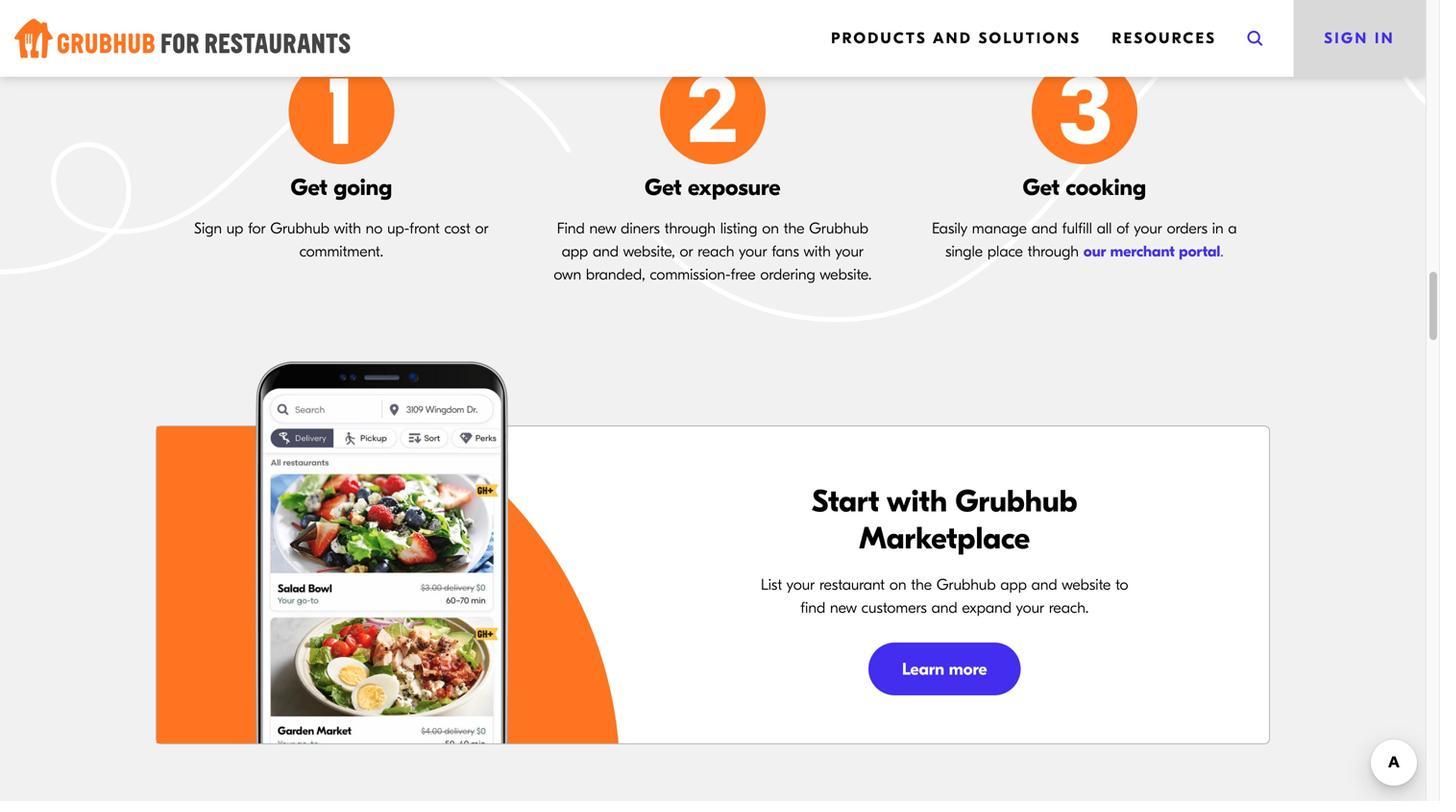 Task type: describe. For each thing, give the bounding box(es) containing it.
list
[[761, 576, 782, 594]]

resources link
[[1112, 7, 1217, 70]]

easily
[[932, 219, 968, 237]]

going
[[334, 174, 392, 201]]

get exposure
[[645, 174, 781, 201]]

in inside easily manage and fulfill all of your orders in a single place through
[[1213, 219, 1224, 237]]

get going
[[291, 174, 392, 201]]

and inside easily manage and fulfill all of your orders in a single place through
[[1032, 219, 1058, 237]]

on inside find new diners through listing on the grubhub app and website, or reach your fans with your own branded, commission-free ordering website.
[[763, 219, 779, 237]]

learn
[[902, 660, 945, 679]]

with inside sign up for grubhub with no up-front cost or commitment.
[[334, 219, 361, 237]]

merchant
[[1111, 242, 1175, 260]]

get cooking
[[1023, 174, 1147, 201]]

your up free
[[739, 242, 768, 260]]

our merchant portal .
[[1084, 242, 1224, 260]]

to
[[1116, 576, 1129, 594]]

a
[[1229, 219, 1237, 237]]

grubhub inside sign up for grubhub with no up-front cost or commitment.
[[270, 219, 330, 237]]

or inside find new diners through listing on the grubhub app and website, or reach your fans with your own branded, commission-free ordering website.
[[680, 242, 694, 260]]

your up website.
[[836, 242, 864, 260]]

search get-stage.grubhub.com image
[[1248, 31, 1263, 46]]

up
[[227, 219, 244, 237]]

menu bar containing products and solutions
[[816, 0, 1426, 77]]

website,
[[624, 242, 676, 260]]

diners
[[621, 219, 660, 237]]

single
[[946, 242, 983, 260]]

restaurant
[[820, 576, 885, 594]]

new inside find new diners through listing on the grubhub app and website, or reach your fans with your own branded, commission-free ordering website.
[[590, 219, 617, 237]]

cost
[[445, 219, 471, 237]]

sign for sign up for grubhub with no up-front cost or commitment.
[[194, 219, 222, 237]]

your inside easily manage and fulfill all of your orders in a single place through
[[1134, 219, 1163, 237]]

grubhub inside start with grubhub marketplace
[[956, 484, 1078, 520]]

products and solutions
[[831, 29, 1082, 47]]

list your restaurant on the grubhub app and website to find new customers and expand your reach.
[[761, 576, 1129, 617]]

customers
[[862, 599, 927, 617]]

or inside sign up for grubhub with no up-front cost or commitment.
[[475, 219, 489, 237]]

learn more
[[902, 660, 988, 679]]

grubhub for restaurants homepage image
[[14, 19, 351, 58]]

find
[[557, 219, 585, 237]]

no
[[366, 219, 383, 237]]

get for get cooking
[[1023, 174, 1060, 201]]

sign in link
[[1325, 29, 1396, 47]]

app inside list your restaurant on the grubhub app and website to find new customers and expand your reach.
[[1001, 576, 1027, 594]]

.
[[1221, 242, 1224, 260]]

new inside list your restaurant on the grubhub app and website to find new customers and expand your reach.
[[830, 599, 857, 617]]

front
[[410, 219, 440, 237]]

the inside list your restaurant on the grubhub app and website to find new customers and expand your reach.
[[911, 576, 932, 594]]

app inside find new diners through listing on the grubhub app and website, or reach your fans with your own branded, commission-free ordering website.
[[562, 242, 589, 260]]

free
[[731, 265, 756, 283]]

commission-
[[650, 265, 731, 283]]

listing
[[721, 219, 758, 237]]

fulfill
[[1062, 219, 1093, 237]]

marketplace
[[860, 521, 1030, 557]]

learn more link
[[869, 643, 1021, 696]]



Task type: locate. For each thing, give the bounding box(es) containing it.
on inside list your restaurant on the grubhub app and website to find new customers and expand your reach.
[[890, 576, 907, 594]]

website
[[1062, 576, 1111, 594]]

up-
[[387, 219, 410, 237]]

2 vertical spatial with
[[887, 484, 948, 520]]

get left going
[[291, 174, 328, 201]]

and right products
[[933, 29, 973, 47]]

and up reach.
[[1032, 576, 1058, 594]]

0 vertical spatial in
[[1375, 29, 1396, 47]]

get up diners
[[645, 174, 682, 201]]

new
[[590, 219, 617, 237], [830, 599, 857, 617]]

sign for sign in
[[1325, 29, 1369, 47]]

in
[[1375, 29, 1396, 47], [1213, 219, 1224, 237]]

the inside find new diners through listing on the grubhub app and website, or reach your fans with your own branded, commission-free ordering website.
[[784, 219, 805, 237]]

2 get from the left
[[645, 174, 682, 201]]

0 horizontal spatial new
[[590, 219, 617, 237]]

products and solutions link
[[831, 7, 1082, 70]]

get
[[291, 174, 328, 201], [645, 174, 682, 201], [1023, 174, 1060, 201]]

cooking
[[1066, 174, 1147, 201]]

reach
[[698, 242, 735, 260]]

commitment.
[[299, 242, 384, 260]]

through inside easily manage and fulfill all of your orders in a single place through
[[1028, 242, 1079, 260]]

orders
[[1167, 219, 1208, 237]]

reach.
[[1049, 599, 1089, 617]]

in inside menu bar
[[1375, 29, 1396, 47]]

with right fans
[[804, 242, 831, 260]]

of
[[1117, 219, 1130, 237]]

grubhub inside find new diners through listing on the grubhub app and website, or reach your fans with your own branded, commission-free ordering website.
[[810, 219, 869, 237]]

1 horizontal spatial through
[[1028, 242, 1079, 260]]

products
[[831, 29, 927, 47]]

0 vertical spatial through
[[665, 219, 716, 237]]

3 get from the left
[[1023, 174, 1060, 201]]

grubhub up marketplace
[[956, 484, 1078, 520]]

your
[[1134, 219, 1163, 237], [739, 242, 768, 260], [836, 242, 864, 260], [787, 576, 815, 594], [1016, 599, 1045, 617]]

resources
[[1112, 29, 1217, 47]]

grubhub up expand
[[937, 576, 996, 594]]

easily manage and fulfill all of your orders in a single place through
[[932, 219, 1237, 260]]

1 horizontal spatial get
[[645, 174, 682, 201]]

0 horizontal spatial in
[[1213, 219, 1224, 237]]

0 horizontal spatial sign
[[194, 219, 222, 237]]

get for get going
[[291, 174, 328, 201]]

for
[[248, 219, 266, 237]]

our
[[1084, 242, 1107, 260]]

0 horizontal spatial through
[[665, 219, 716, 237]]

app up expand
[[1001, 576, 1027, 594]]

expand
[[962, 599, 1012, 617]]

0 horizontal spatial on
[[763, 219, 779, 237]]

1 vertical spatial on
[[890, 576, 907, 594]]

0 vertical spatial with
[[334, 219, 361, 237]]

0 vertical spatial app
[[562, 242, 589, 260]]

start with grubhub marketplace
[[812, 484, 1078, 557]]

0 vertical spatial new
[[590, 219, 617, 237]]

grubhub right for
[[270, 219, 330, 237]]

menu bar
[[816, 0, 1426, 77]]

2 horizontal spatial with
[[887, 484, 948, 520]]

with inside start with grubhub marketplace
[[887, 484, 948, 520]]

app down find
[[562, 242, 589, 260]]

0 vertical spatial sign
[[1325, 29, 1369, 47]]

own
[[554, 265, 582, 283]]

find
[[801, 599, 826, 617]]

start
[[812, 484, 880, 520]]

1 vertical spatial through
[[1028, 242, 1079, 260]]

the up the customers
[[911, 576, 932, 594]]

on up fans
[[763, 219, 779, 237]]

1 vertical spatial in
[[1213, 219, 1224, 237]]

sign in
[[1325, 29, 1396, 47]]

grubhub inside list your restaurant on the grubhub app and website to find new customers and expand your reach.
[[937, 576, 996, 594]]

new down restaurant at the right
[[830, 599, 857, 617]]

portal
[[1179, 242, 1221, 260]]

1 vertical spatial with
[[804, 242, 831, 260]]

and inside find new diners through listing on the grubhub app and website, or reach your fans with your own branded, commission-free ordering website.
[[593, 242, 619, 260]]

sign right search get-stage.grubhub.com image
[[1325, 29, 1369, 47]]

2 horizontal spatial get
[[1023, 174, 1060, 201]]

0 horizontal spatial app
[[562, 242, 589, 260]]

solutions
[[979, 29, 1082, 47]]

and left 'fulfill'
[[1032, 219, 1058, 237]]

0 horizontal spatial or
[[475, 219, 489, 237]]

1 vertical spatial sign
[[194, 219, 222, 237]]

0 horizontal spatial get
[[291, 174, 328, 201]]

with up commitment. on the top left of the page
[[334, 219, 361, 237]]

and left expand
[[932, 599, 958, 617]]

sign left 'up'
[[194, 219, 222, 237]]

your up our merchant portal .
[[1134, 219, 1163, 237]]

1 horizontal spatial sign
[[1325, 29, 1369, 47]]

through
[[665, 219, 716, 237], [1028, 242, 1079, 260]]

branded,
[[586, 265, 646, 283]]

place
[[988, 242, 1023, 260]]

grubhub
[[270, 219, 330, 237], [810, 219, 869, 237], [956, 484, 1078, 520], [937, 576, 996, 594]]

1 get from the left
[[291, 174, 328, 201]]

1 horizontal spatial the
[[911, 576, 932, 594]]

and
[[933, 29, 973, 47], [1032, 219, 1058, 237], [593, 242, 619, 260], [1032, 576, 1058, 594], [932, 599, 958, 617]]

the number 3 image
[[1032, 58, 1138, 164]]

1 vertical spatial or
[[680, 242, 694, 260]]

1 horizontal spatial with
[[804, 242, 831, 260]]

sign
[[1325, 29, 1369, 47], [194, 219, 222, 237]]

through down 'fulfill'
[[1028, 242, 1079, 260]]

app
[[562, 242, 589, 260], [1001, 576, 1027, 594]]

sign up for grubhub with no up-front cost or commitment.
[[194, 219, 489, 260]]

your up find
[[787, 576, 815, 594]]

the
[[784, 219, 805, 237], [911, 576, 932, 594]]

and up branded,
[[593, 242, 619, 260]]

exposure
[[688, 174, 781, 201]]

through inside find new diners through listing on the grubhub app and website, or reach your fans with your own branded, commission-free ordering website.
[[665, 219, 716, 237]]

ordering
[[761, 265, 816, 283]]

0 horizontal spatial the
[[784, 219, 805, 237]]

1 horizontal spatial new
[[830, 599, 857, 617]]

0 vertical spatial the
[[784, 219, 805, 237]]

or up commission-
[[680, 242, 694, 260]]

manage
[[972, 219, 1027, 237]]

1 vertical spatial the
[[911, 576, 932, 594]]

website.
[[820, 265, 872, 283]]

more
[[949, 660, 988, 679]]

all
[[1097, 219, 1112, 237]]

on up the customers
[[890, 576, 907, 594]]

the number 1 image
[[289, 58, 394, 164]]

with inside find new diners through listing on the grubhub app and website, or reach your fans with your own branded, commission-free ordering website.
[[804, 242, 831, 260]]

your left reach.
[[1016, 599, 1045, 617]]

with
[[334, 219, 361, 237], [804, 242, 831, 260], [887, 484, 948, 520]]

new right find
[[590, 219, 617, 237]]

on
[[763, 219, 779, 237], [890, 576, 907, 594]]

get up manage
[[1023, 174, 1060, 201]]

0 vertical spatial on
[[763, 219, 779, 237]]

the up fans
[[784, 219, 805, 237]]

get for get exposure
[[645, 174, 682, 201]]

1 vertical spatial new
[[830, 599, 857, 617]]

1 horizontal spatial or
[[680, 242, 694, 260]]

or right 'cost'
[[475, 219, 489, 237]]

1 horizontal spatial on
[[890, 576, 907, 594]]

number 2 image
[[660, 58, 766, 164]]

with up marketplace
[[887, 484, 948, 520]]

grubhub up website.
[[810, 219, 869, 237]]

1 horizontal spatial app
[[1001, 576, 1027, 594]]

1 horizontal spatial in
[[1375, 29, 1396, 47]]

or
[[475, 219, 489, 237], [680, 242, 694, 260]]

1 vertical spatial app
[[1001, 576, 1027, 594]]

find new diners through listing on the grubhub app and website, or reach your fans with your own branded, commission-free ordering website.
[[554, 219, 872, 283]]

sign inside sign up for grubhub with no up-front cost or commitment.
[[194, 219, 222, 237]]

through up reach
[[665, 219, 716, 237]]

0 horizontal spatial with
[[334, 219, 361, 237]]

0 vertical spatial or
[[475, 219, 489, 237]]

fans
[[772, 242, 800, 260]]



Task type: vqa. For each thing, say whether or not it's contained in the screenshot.
third Get started link from the right
no



